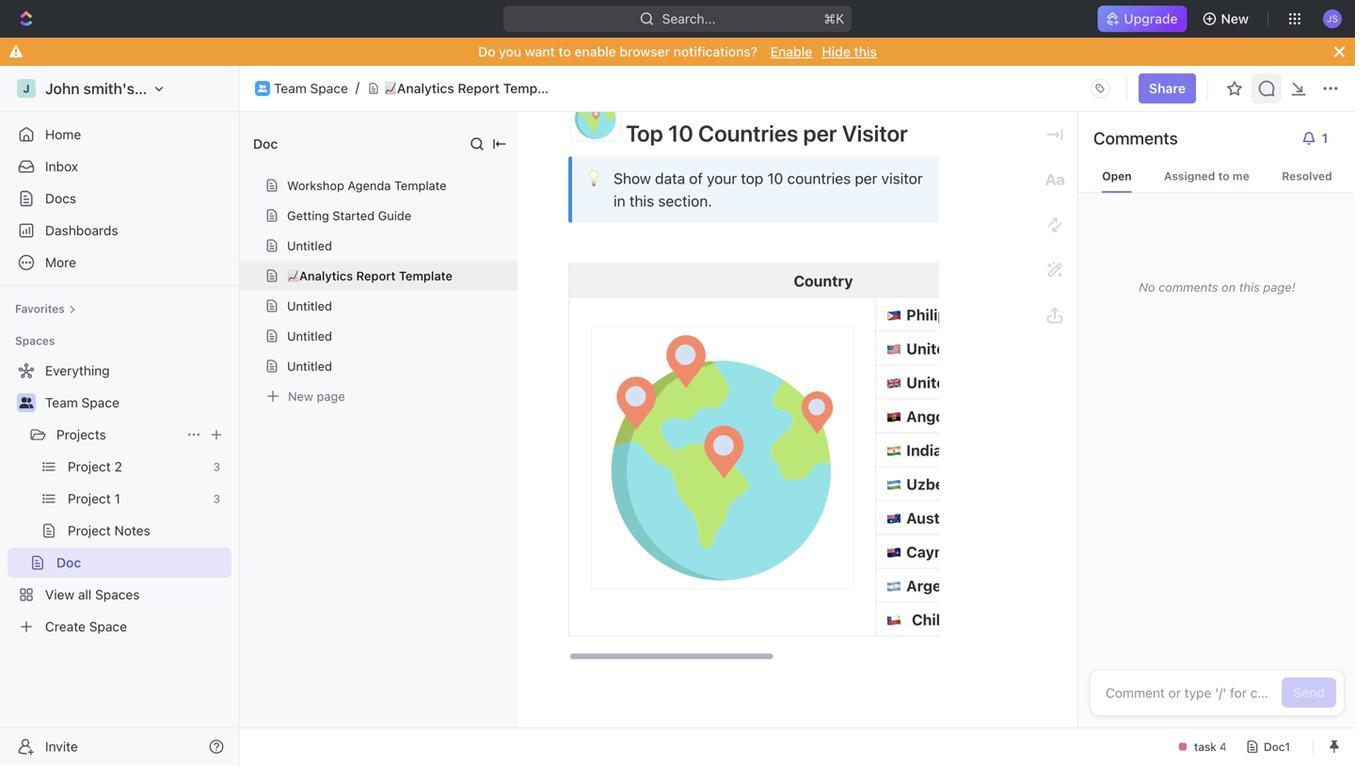 Task type: locate. For each thing, give the bounding box(es) containing it.
1 vertical spatial doc
[[56, 555, 81, 571]]

j
[[23, 82, 30, 95]]

template down want
[[503, 81, 561, 96]]

team inside tree
[[45, 395, 78, 411]]

resolved
[[1283, 169, 1333, 183]]

countries
[[699, 120, 799, 146]]

top 10 countries per visitor
[[621, 120, 908, 146]]

0 horizontal spatial new
[[288, 389, 313, 403]]

0 vertical spatial 10
[[669, 120, 694, 146]]

🇮🇳 india
[[887, 442, 943, 461]]

0 horizontal spatial 1
[[114, 491, 120, 507]]

0 vertical spatial united
[[907, 340, 955, 358]]

home
[[45, 127, 81, 142]]

📈analytics report template
[[384, 81, 561, 96], [287, 269, 453, 283]]

1 horizontal spatial new
[[1222, 11, 1250, 26]]

1
[[1323, 130, 1329, 146], [114, 491, 120, 507]]

new inside 'button'
[[1222, 11, 1250, 26]]

1 vertical spatial team space
[[45, 395, 119, 411]]

this
[[855, 44, 878, 59], [630, 192, 655, 210], [1240, 280, 1261, 294]]

this right on at the right top of page
[[1240, 280, 1261, 294]]

1 inside tree
[[114, 491, 120, 507]]

0 horizontal spatial user group image
[[19, 397, 33, 409]]

create space link
[[8, 612, 228, 642]]

1 united from the top
[[907, 340, 955, 358]]

in
[[614, 192, 626, 210]]

1 vertical spatial user group image
[[19, 397, 33, 409]]

10
[[669, 120, 694, 146], [768, 169, 784, 187]]

0 vertical spatial per
[[804, 120, 838, 146]]

project for project notes
[[68, 523, 111, 539]]

comments
[[1159, 280, 1219, 294]]

team space link for rightmost user group image
[[274, 81, 348, 96]]

countries
[[788, 169, 851, 187]]

spaces up the create space link
[[95, 587, 140, 603]]

0 vertical spatial team space
[[274, 81, 348, 96]]

this inside show data of your top 10 countries per visitor in this section.
[[630, 192, 655, 210]]

1 vertical spatial per
[[855, 169, 878, 187]]

template down guide
[[399, 269, 453, 283]]

3 project from the top
[[68, 523, 111, 539]]

agenda
[[348, 178, 391, 193]]

1 horizontal spatial per
[[855, 169, 878, 187]]

started
[[333, 209, 375, 223]]

1 horizontal spatial 10
[[768, 169, 784, 187]]

project for project 1
[[68, 491, 111, 507]]

0 horizontal spatial to
[[559, 44, 571, 59]]

📈analytics report template down do
[[384, 81, 561, 96]]

share
[[1150, 81, 1186, 96]]

project down project 2
[[68, 491, 111, 507]]

3 right project 2 link in the left of the page
[[213, 460, 220, 474]]

comments
[[1094, 128, 1179, 148]]

tree
[[8, 356, 232, 642]]

0 horizontal spatial team space
[[45, 395, 119, 411]]

1 horizontal spatial to
[[1219, 169, 1230, 183]]

1 vertical spatial team space link
[[45, 388, 228, 418]]

doc
[[253, 136, 278, 152], [56, 555, 81, 571]]

visitor
[[842, 120, 908, 146]]

4 untitled from the top
[[287, 359, 332, 373]]

1 vertical spatial this
[[630, 192, 655, 210]]

1 down 2
[[114, 491, 120, 507]]

united for united kingdom
[[907, 374, 955, 392]]

1 project from the top
[[68, 459, 111, 475]]

workspace
[[138, 80, 216, 97]]

united for united states
[[907, 340, 955, 358]]

spaces down the favorites
[[15, 334, 55, 347]]

template up guide
[[395, 178, 447, 193]]

0 horizontal spatial 📈analytics
[[287, 269, 353, 283]]

spaces
[[15, 334, 55, 347], [95, 587, 140, 603]]

0 vertical spatial team
[[274, 81, 307, 96]]

of
[[690, 169, 703, 187]]

you
[[499, 44, 522, 59]]

1 vertical spatial 📈analytics
[[287, 269, 353, 283]]

new page
[[288, 389, 345, 403]]

2 3 from the top
[[213, 492, 220, 506]]

report down guide
[[356, 269, 396, 283]]

2 vertical spatial project
[[68, 523, 111, 539]]

0 vertical spatial doc
[[253, 136, 278, 152]]

tree containing everything
[[8, 356, 232, 642]]

new
[[1222, 11, 1250, 26], [288, 389, 313, 403]]

js
[[1328, 13, 1339, 24]]

1 horizontal spatial 1
[[1323, 130, 1329, 146]]

1 horizontal spatial spaces
[[95, 587, 140, 603]]

10 right top at the left of the page
[[669, 120, 694, 146]]

1 vertical spatial 10
[[768, 169, 784, 187]]

1 vertical spatial spaces
[[95, 587, 140, 603]]

0 horizontal spatial team space link
[[45, 388, 228, 418]]

favorites
[[15, 302, 65, 315]]

💡
[[586, 168, 603, 188]]

argentina
[[907, 577, 979, 595]]

team
[[274, 81, 307, 96], [45, 395, 78, 411]]

new button
[[1195, 4, 1261, 34]]

per
[[804, 120, 838, 146], [855, 169, 878, 187]]

no comments on this page!
[[1140, 280, 1296, 294]]

10 inside show data of your top 10 countries per visitor in this section.
[[768, 169, 784, 187]]

browser
[[620, 44, 670, 59]]

send
[[1294, 685, 1326, 701]]

📈analytics
[[384, 81, 455, 96], [287, 269, 353, 283]]

0 horizontal spatial report
[[356, 269, 396, 283]]

1 3 from the top
[[213, 460, 220, 474]]

1 vertical spatial new
[[288, 389, 313, 403]]

space
[[310, 81, 348, 96], [82, 395, 119, 411], [89, 619, 127, 635]]

no
[[1140, 280, 1156, 294]]

📈analytics report template down the started
[[287, 269, 453, 283]]

0 horizontal spatial this
[[630, 192, 655, 210]]

1 up "resolved"
[[1323, 130, 1329, 146]]

1 vertical spatial report
[[356, 269, 396, 283]]

1 vertical spatial 3
[[213, 492, 220, 506]]

favorites button
[[8, 298, 84, 320]]

tree inside sidebar navigation
[[8, 356, 232, 642]]

0 vertical spatial new
[[1222, 11, 1250, 26]]

dashboards
[[45, 223, 118, 238]]

🇨🇱
[[887, 613, 902, 630]]

1 horizontal spatial this
[[855, 44, 878, 59]]

0 vertical spatial project
[[68, 459, 111, 475]]

home link
[[8, 120, 232, 150]]

per up 'countries'
[[804, 120, 838, 146]]

untitled
[[287, 239, 332, 253], [287, 299, 332, 313], [287, 329, 332, 343], [287, 359, 332, 373]]

more button
[[8, 248, 232, 278]]

new right upgrade
[[1222, 11, 1250, 26]]

2 united from the top
[[907, 374, 955, 392]]

docs link
[[8, 184, 232, 214]]

show data of your top 10 countries per visitor in this section.
[[614, 169, 927, 210]]

0 vertical spatial this
[[855, 44, 878, 59]]

1 vertical spatial to
[[1219, 169, 1230, 183]]

dropdown menu image
[[1086, 73, 1116, 104]]

top
[[626, 120, 664, 146]]

project left 2
[[68, 459, 111, 475]]

0 vertical spatial report
[[458, 81, 500, 96]]

enable
[[575, 44, 617, 59]]

page
[[317, 389, 345, 403]]

1 vertical spatial template
[[395, 178, 447, 193]]

more
[[45, 255, 76, 270]]

user group image
[[258, 85, 267, 92], [19, 397, 33, 409]]

doc inside tree
[[56, 555, 81, 571]]

workshop agenda template
[[287, 178, 447, 193]]

team space link inside tree
[[45, 388, 228, 418]]

view all spaces link
[[8, 580, 228, 610]]

0 vertical spatial 3
[[213, 460, 220, 474]]

1 vertical spatial 1
[[114, 491, 120, 507]]

united down 🇵🇭 philippines
[[907, 340, 955, 358]]

to left the me
[[1219, 169, 1230, 183]]

1 vertical spatial project
[[68, 491, 111, 507]]

1 vertical spatial team
[[45, 395, 78, 411]]

2 vertical spatial space
[[89, 619, 127, 635]]

1 horizontal spatial team
[[274, 81, 307, 96]]

1 horizontal spatial 📈analytics
[[384, 81, 455, 96]]

upgrade link
[[1098, 6, 1188, 32]]

this right hide
[[855, 44, 878, 59]]

0 vertical spatial to
[[559, 44, 571, 59]]

3 untitled from the top
[[287, 329, 332, 343]]

2 project from the top
[[68, 491, 111, 507]]

0 vertical spatial 1
[[1323, 130, 1329, 146]]

team space
[[274, 81, 348, 96], [45, 395, 119, 411]]

united up angola
[[907, 374, 955, 392]]

0 horizontal spatial spaces
[[15, 334, 55, 347]]

3 up the project notes link
[[213, 492, 220, 506]]

team space link for user group image in tree
[[45, 388, 228, 418]]

islands
[[970, 543, 1022, 561]]

united inside 🇬🇧 united kingdom
[[907, 374, 955, 392]]

0 vertical spatial team space link
[[274, 81, 348, 96]]

per inside show data of your top 10 countries per visitor in this section.
[[855, 169, 878, 187]]

🇦🇷
[[887, 579, 902, 596]]

0 vertical spatial template
[[503, 81, 561, 96]]

1 vertical spatial united
[[907, 374, 955, 392]]

0 horizontal spatial team
[[45, 395, 78, 411]]

per left visitor
[[855, 169, 878, 187]]

new left page
[[288, 389, 313, 403]]

to right want
[[559, 44, 571, 59]]

your
[[707, 169, 737, 187]]

project 1
[[68, 491, 120, 507]]

2 horizontal spatial this
[[1240, 280, 1261, 294]]

1 horizontal spatial team space link
[[274, 81, 348, 96]]

project down the project 1
[[68, 523, 111, 539]]

this right in
[[630, 192, 655, 210]]

united inside 🇺🇸 united states
[[907, 340, 955, 358]]

report down do
[[458, 81, 500, 96]]

0 horizontal spatial doc
[[56, 555, 81, 571]]

0 vertical spatial user group image
[[258, 85, 267, 92]]

10 right top
[[768, 169, 784, 187]]



Task type: vqa. For each thing, say whether or not it's contained in the screenshot.


Task type: describe. For each thing, give the bounding box(es) containing it.
2 vertical spatial template
[[399, 269, 453, 283]]

do
[[478, 44, 496, 59]]

project 1 link
[[68, 484, 206, 514]]

states
[[959, 340, 1006, 358]]

⌘k
[[824, 11, 845, 26]]

dashboards link
[[8, 216, 232, 246]]

user group image inside tree
[[19, 397, 33, 409]]

all
[[78, 587, 92, 603]]

🇬🇧
[[887, 376, 902, 393]]

spaces inside tree
[[95, 587, 140, 603]]

1 horizontal spatial report
[[458, 81, 500, 96]]

0 horizontal spatial per
[[804, 120, 838, 146]]

john smith's workspace, , element
[[17, 79, 36, 98]]

country
[[794, 272, 854, 290]]

getting started guide
[[287, 209, 412, 223]]

australia
[[907, 509, 972, 527]]

data
[[655, 169, 686, 187]]

chile
[[909, 611, 949, 629]]

do you want to enable browser notifications? enable hide this
[[478, 44, 878, 59]]

🇮🇳
[[887, 443, 902, 461]]

philippines
[[907, 306, 987, 324]]

enable
[[771, 44, 813, 59]]

0 horizontal spatial 10
[[669, 120, 694, 146]]

angola
[[907, 408, 958, 426]]

hide
[[822, 44, 851, 59]]

team for rightmost user group image
[[274, 81, 307, 96]]

projects
[[56, 427, 106, 443]]

new for new page
[[288, 389, 313, 403]]

sidebar navigation
[[0, 66, 244, 766]]

project notes link
[[68, 516, 228, 546]]

want
[[525, 44, 555, 59]]

inbox link
[[8, 152, 232, 182]]

invite
[[45, 739, 78, 755]]

show
[[614, 169, 651, 187]]

1 inside dropdown button
[[1323, 130, 1329, 146]]

🇺🇸 united states
[[887, 340, 1006, 359]]

uzbekistan
[[907, 476, 989, 493]]

1 horizontal spatial user group image
[[258, 85, 267, 92]]

🇰🇾 cayman islands
[[887, 543, 1022, 562]]

1 horizontal spatial doc
[[253, 136, 278, 152]]

me
[[1233, 169, 1250, 183]]

new for new
[[1222, 11, 1250, 26]]

everything
[[45, 363, 110, 379]]

3 for 2
[[213, 460, 220, 474]]

project notes
[[68, 523, 150, 539]]

🇬🇧 united kingdom
[[887, 374, 1024, 393]]

send button
[[1283, 678, 1337, 708]]

3 for 1
[[213, 492, 220, 506]]

1 untitled from the top
[[287, 239, 332, 253]]

0 vertical spatial 📈analytics
[[384, 81, 455, 96]]

visitor
[[882, 169, 923, 187]]

team for user group image in tree
[[45, 395, 78, 411]]

team space inside tree
[[45, 395, 119, 411]]

🇦🇺
[[887, 511, 902, 529]]

guide
[[378, 209, 412, 223]]

assigned
[[1165, 169, 1216, 183]]

project for project 2
[[68, 459, 111, 475]]

🇺🇿
[[887, 477, 902, 495]]

🇦🇴 angola
[[887, 408, 958, 427]]

0 vertical spatial space
[[310, 81, 348, 96]]

0 vertical spatial 📈analytics report template
[[384, 81, 561, 96]]

create
[[45, 619, 86, 635]]

2 untitled from the top
[[287, 299, 332, 313]]

js button
[[1318, 4, 1348, 34]]

🇺🇿 uzbekistan
[[887, 476, 989, 495]]

2 vertical spatial this
[[1240, 280, 1261, 294]]

page!
[[1264, 280, 1296, 294]]

getting
[[287, 209, 329, 223]]

everything link
[[8, 356, 228, 386]]

top
[[741, 169, 764, 187]]

view all spaces
[[45, 587, 140, 603]]

assigned to me
[[1165, 169, 1250, 183]]

1 vertical spatial space
[[82, 395, 119, 411]]

upgrade
[[1125, 11, 1179, 26]]

notifications?
[[674, 44, 758, 59]]

open
[[1103, 169, 1132, 183]]

1 vertical spatial 📈analytics report template
[[287, 269, 453, 283]]

search...
[[662, 11, 716, 26]]

🇵🇭
[[887, 308, 902, 325]]

smith's
[[83, 80, 135, 97]]

2
[[114, 459, 122, 475]]

projects link
[[56, 420, 179, 450]]

inbox
[[45, 159, 78, 174]]

0 vertical spatial spaces
[[15, 334, 55, 347]]

🇰🇾
[[887, 545, 902, 562]]

john smith's workspace
[[45, 80, 216, 97]]

1 horizontal spatial team space
[[274, 81, 348, 96]]

🇺🇸
[[887, 342, 902, 359]]

🇦🇷 argentina
[[887, 577, 979, 596]]

🇵🇭 philippines
[[887, 306, 987, 325]]

section.
[[659, 192, 713, 210]]

create space
[[45, 619, 127, 635]]

workshop
[[287, 178, 344, 193]]

view
[[45, 587, 75, 603]]

doc link
[[56, 548, 228, 578]]

kingdom
[[959, 374, 1024, 392]]

india
[[907, 442, 943, 460]]

project 2 link
[[68, 452, 206, 482]]

🇦🇺 australia
[[887, 509, 972, 529]]

cayman
[[907, 543, 966, 561]]



